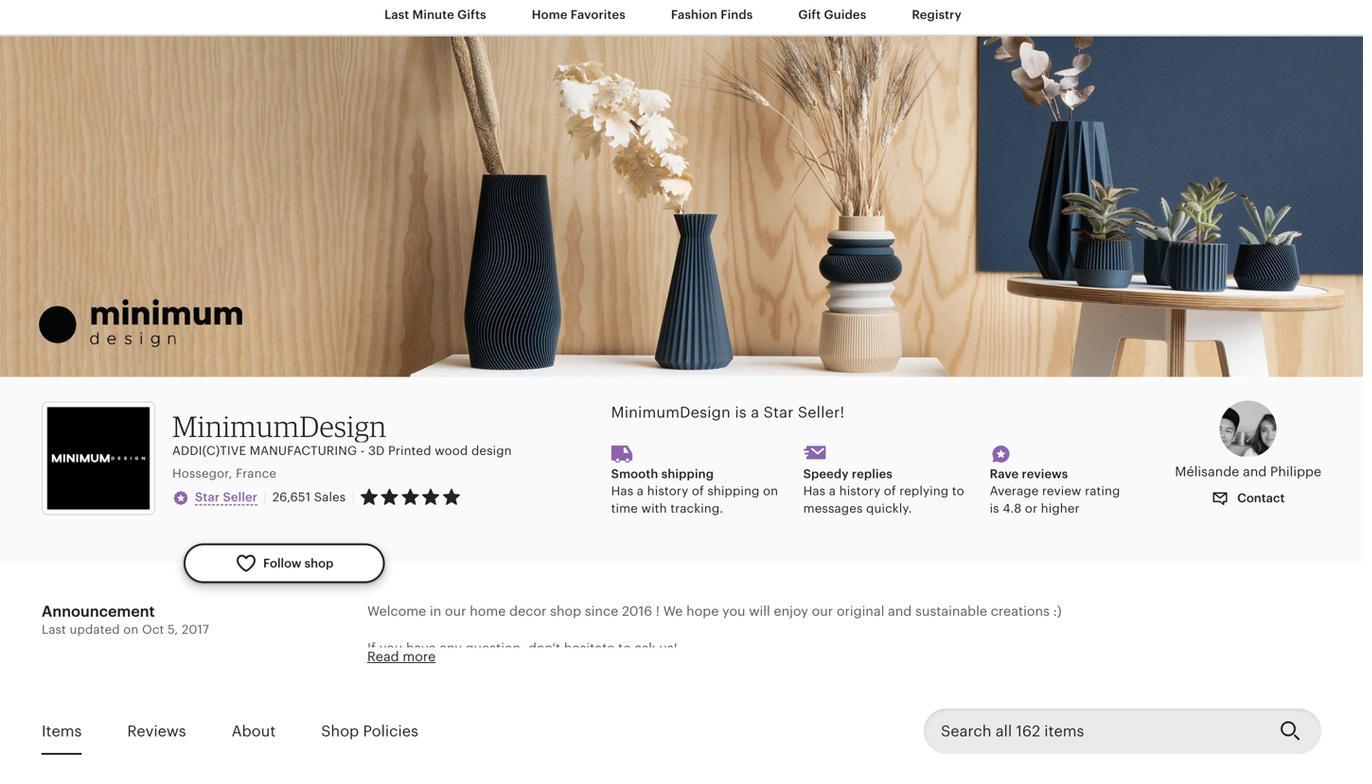 Task type: describe. For each thing, give the bounding box(es) containing it.
:)
[[1053, 604, 1062, 619]]

mélisande and philippe link
[[1175, 401, 1322, 481]]

1 horizontal spatial a
[[751, 404, 760, 422]]

announcement last updated on oct 5, 2017
[[42, 604, 209, 637]]

to for hesitate
[[618, 641, 631, 656]]

contact
[[1235, 491, 1285, 505]]

france
[[236, 467, 277, 481]]

1 vertical spatial shop
[[550, 604, 581, 619]]

fix
[[924, 715, 939, 731]]

we
[[663, 604, 683, 619]]

read more
[[367, 650, 436, 665]]

gift guides link
[[784, 0, 881, 32]]

problem
[[574, 715, 627, 731]]

sales
[[314, 491, 346, 505]]

we'll
[[734, 715, 764, 731]]

speedy replies has a history of replying to messages quickly.
[[804, 467, 965, 516]]

2 our from the left
[[812, 604, 833, 619]]

higher
[[1041, 502, 1080, 516]]

original
[[837, 604, 885, 619]]

we
[[859, 715, 877, 731]]

wood
[[435, 444, 468, 458]]

welcome in our home decor shop since 2016 ! we hope you will enjoy our original and sustainable creations :)
[[367, 604, 1062, 619]]

shop policies
[[321, 723, 419, 740]]

1 horizontal spatial and
[[1243, 464, 1267, 479]]

1 vertical spatial shipping
[[708, 484, 760, 499]]

please,
[[367, 715, 412, 731]]

0 vertical spatial shipping
[[662, 467, 714, 481]]

-
[[361, 444, 365, 458]]

1 vertical spatial with
[[631, 715, 658, 731]]

announcement
[[42, 604, 155, 621]]

favorites
[[571, 8, 626, 22]]

quickly.
[[866, 502, 912, 516]]

there
[[498, 715, 531, 731]]

ask
[[635, 641, 656, 656]]

history for quickly.
[[840, 484, 881, 499]]

tracking.
[[671, 502, 724, 516]]

items link
[[42, 710, 82, 754]]

minute
[[413, 8, 454, 22]]

registry
[[912, 8, 962, 22]]

if
[[367, 641, 376, 656]]

hope
[[687, 604, 719, 619]]

star seller button
[[172, 488, 258, 507]]

question,
[[465, 641, 525, 656]]

contact
[[415, 715, 464, 731]]

with inside the 'smooth shipping has a history of shipping on time with tracking.'
[[641, 502, 667, 516]]

has for has a history of replying to messages quickly.
[[804, 484, 826, 499]]

of for shipping
[[692, 484, 704, 499]]

messages
[[804, 502, 863, 516]]

minimumdesign is a star seller!
[[611, 404, 845, 422]]

fashion finds link
[[657, 0, 767, 32]]

hossegor, france
[[172, 467, 277, 481]]

star inside button
[[195, 491, 220, 505]]

fashion finds
[[671, 8, 753, 22]]

mélisande and philippe
[[1175, 464, 1322, 479]]

!
[[656, 604, 660, 619]]

mélisande and philippe image
[[1220, 401, 1277, 458]]

review
[[1042, 484, 1082, 499]]

can
[[881, 715, 904, 731]]

if you have any question, don't hesitate to ask us!
[[367, 641, 678, 656]]

| inside | 26,651 sales |
[[352, 491, 355, 505]]

a for speedy replies has a history of replying to messages quickly.
[[829, 484, 836, 499]]

us!
[[659, 641, 678, 656]]

smooth
[[611, 467, 659, 481]]

finds
[[721, 8, 753, 22]]

| 26,651 sales |
[[263, 490, 355, 505]]

last minute gifts link
[[370, 0, 501, 32]]

since
[[585, 604, 619, 619]]

contact button
[[1198, 481, 1299, 516]]

0 horizontal spatial |
[[263, 490, 267, 505]]

gift guides
[[799, 8, 867, 22]]

more
[[403, 650, 436, 665]]

0 horizontal spatial you
[[379, 641, 403, 656]]

3d
[[368, 444, 385, 458]]

is for rave reviews average review rating is 4.8 or higher
[[990, 502, 1000, 516]]

design
[[471, 444, 512, 458]]

shop
[[321, 723, 359, 740]]

mélisande
[[1175, 464, 1240, 479]]

follow shop
[[263, 557, 334, 571]]

smooth shipping has a history of shipping on time with tracking.
[[611, 467, 779, 516]]



Task type: locate. For each thing, give the bounding box(es) containing it.
1 horizontal spatial minimumdesign
[[611, 404, 731, 422]]

1 vertical spatial and
[[888, 604, 912, 619]]

to inside speedy replies has a history of replying to messages quickly.
[[952, 484, 965, 499]]

1 horizontal spatial of
[[884, 484, 896, 499]]

manufacturing
[[250, 444, 357, 458]]

a inside speedy replies has a history of replying to messages quickly.
[[829, 484, 836, 499]]

to
[[952, 484, 965, 499], [618, 641, 631, 656], [907, 715, 920, 731]]

oct
[[142, 623, 164, 637]]

don't
[[528, 641, 561, 656]]

5,
[[168, 623, 178, 637]]

on
[[763, 484, 779, 499], [123, 623, 139, 637]]

hossegor,
[[172, 467, 232, 481]]

you left will
[[723, 604, 746, 619]]

2 horizontal spatial is
[[990, 502, 1000, 516]]

a up messages
[[829, 484, 836, 499]]

of inside speedy replies has a history of replying to messages quickly.
[[884, 484, 896, 499]]

on down minimumdesign is a star seller!
[[763, 484, 779, 499]]

items
[[42, 723, 82, 740]]

shop
[[305, 557, 334, 571], [550, 604, 581, 619]]

is left seller!
[[735, 404, 747, 422]]

gift
[[799, 8, 821, 22]]

1 history from the left
[[647, 484, 689, 499]]

1 horizontal spatial on
[[763, 484, 779, 499]]

26,651
[[273, 491, 311, 505]]

replies
[[852, 467, 893, 481]]

minimumdesign addi(c)tive manufacturing - 3d printed wood design
[[172, 409, 512, 458]]

1 vertical spatial any
[[548, 715, 570, 731]]

replying
[[900, 484, 949, 499]]

is left 4.8
[[990, 502, 1000, 516]]

minimumdesign up smooth
[[611, 404, 731, 422]]

a left seller!
[[751, 404, 760, 422]]

0 vertical spatial is
[[735, 404, 747, 422]]

0 horizontal spatial minimumdesign
[[172, 409, 387, 444]]

creations
[[991, 604, 1050, 619]]

reviews
[[1022, 467, 1068, 481]]

read more link
[[367, 650, 436, 665]]

has inside speedy replies has a history of replying to messages quickly.
[[804, 484, 826, 499]]

minimumdesign for minimumdesign is a star seller!
[[611, 404, 731, 422]]

1 horizontal spatial |
[[352, 491, 355, 505]]

1 horizontal spatial star
[[764, 404, 794, 422]]

addi(c)tive
[[172, 444, 246, 458]]

has inside the 'smooth shipping has a history of shipping on time with tracking.'
[[611, 484, 634, 499]]

home
[[470, 604, 506, 619]]

is
[[735, 404, 747, 422], [990, 502, 1000, 516], [534, 715, 544, 731]]

of for replying
[[884, 484, 896, 499]]

last left minute
[[384, 8, 409, 22]]

last
[[384, 8, 409, 22], [42, 623, 66, 637]]

0 horizontal spatial any
[[440, 641, 462, 656]]

average
[[990, 484, 1039, 499]]

| right the sales
[[352, 491, 355, 505]]

of up quickly.
[[884, 484, 896, 499]]

1 horizontal spatial our
[[812, 604, 833, 619]]

registry link
[[898, 0, 976, 32]]

with right time
[[641, 502, 667, 516]]

0 horizontal spatial of
[[692, 484, 704, 499]]

1 vertical spatial to
[[618, 641, 631, 656]]

rave
[[990, 467, 1019, 481]]

history inside the 'smooth shipping has a history of shipping on time with tracking.'
[[647, 484, 689, 499]]

1 horizontal spatial history
[[840, 484, 881, 499]]

1 our from the left
[[445, 604, 466, 619]]

minimumdesign
[[611, 404, 731, 422], [172, 409, 387, 444]]

star seller
[[195, 491, 258, 505]]

2 vertical spatial is
[[534, 715, 544, 731]]

0 horizontal spatial a
[[637, 484, 644, 499]]

0 vertical spatial you
[[723, 604, 746, 619]]

shop right follow
[[305, 557, 334, 571]]

star_seller image
[[172, 490, 189, 507]]

1 vertical spatial you
[[379, 641, 403, 656]]

and up contact
[[1243, 464, 1267, 479]]

any right have
[[440, 641, 462, 656]]

2 horizontal spatial a
[[829, 484, 836, 499]]

2 of from the left
[[884, 484, 896, 499]]

1 horizontal spatial shop
[[550, 604, 581, 619]]

on left oct
[[123, 623, 139, 637]]

you right if
[[379, 641, 403, 656]]

history up tracking.
[[647, 484, 689, 499]]

0 vertical spatial shop
[[305, 557, 334, 571]]

0 horizontal spatial has
[[611, 484, 634, 499]]

star left seller!
[[764, 404, 794, 422]]

|
[[263, 490, 267, 505], [352, 491, 355, 505]]

to for replying
[[952, 484, 965, 499]]

1 vertical spatial on
[[123, 623, 139, 637]]

you
[[723, 604, 746, 619], [379, 641, 403, 656]]

is for please, contact us if there is any problem with your order. we'll do everything we can to fix it!
[[534, 715, 544, 731]]

of inside the 'smooth shipping has a history of shipping on time with tracking.'
[[692, 484, 704, 499]]

history
[[647, 484, 689, 499], [840, 484, 881, 499]]

if
[[486, 715, 494, 731]]

4.8
[[1003, 502, 1022, 516]]

1 horizontal spatial has
[[804, 484, 826, 499]]

has for has a history of shipping on time with tracking.
[[611, 484, 634, 499]]

0 vertical spatial to
[[952, 484, 965, 499]]

shop inside button
[[305, 557, 334, 571]]

minimumdesign up the manufacturing
[[172, 409, 387, 444]]

0 vertical spatial and
[[1243, 464, 1267, 479]]

history down 'replies'
[[840, 484, 881, 499]]

is right the there
[[534, 715, 544, 731]]

0 vertical spatial any
[[440, 641, 462, 656]]

0 horizontal spatial star
[[195, 491, 220, 505]]

seller!
[[798, 404, 845, 422]]

about link
[[232, 710, 276, 754]]

0 vertical spatial star
[[764, 404, 794, 422]]

follow shop button
[[184, 544, 385, 584]]

last minute gifts
[[384, 8, 486, 22]]

is inside rave reviews average review rating is 4.8 or higher
[[990, 502, 1000, 516]]

about
[[232, 723, 276, 740]]

guides
[[824, 8, 867, 22]]

our right enjoy
[[812, 604, 833, 619]]

any
[[440, 641, 462, 656], [548, 715, 570, 731]]

printed
[[388, 444, 431, 458]]

1 of from the left
[[692, 484, 704, 499]]

1 horizontal spatial is
[[735, 404, 747, 422]]

seller
[[223, 491, 258, 505]]

decor
[[510, 604, 547, 619]]

your
[[662, 715, 690, 731]]

0 horizontal spatial is
[[534, 715, 544, 731]]

2 horizontal spatial to
[[952, 484, 965, 499]]

2016
[[622, 604, 652, 619]]

of up tracking.
[[692, 484, 704, 499]]

our right in
[[445, 604, 466, 619]]

1 vertical spatial star
[[195, 491, 220, 505]]

star
[[764, 404, 794, 422], [195, 491, 220, 505]]

minimumdesign inside the minimumdesign addi(c)tive manufacturing - 3d printed wood design
[[172, 409, 387, 444]]

shop left since
[[550, 604, 581, 619]]

fashion
[[671, 8, 718, 22]]

a inside the 'smooth shipping has a history of shipping on time with tracking.'
[[637, 484, 644, 499]]

Search all 162 items text field
[[924, 709, 1265, 755]]

reviews link
[[127, 710, 186, 754]]

and right original
[[888, 604, 912, 619]]

policies
[[363, 723, 419, 740]]

welcome
[[367, 604, 426, 619]]

0 horizontal spatial history
[[647, 484, 689, 499]]

star down hossegor,
[[195, 491, 220, 505]]

0 horizontal spatial to
[[618, 641, 631, 656]]

reviews
[[127, 723, 186, 740]]

0 horizontal spatial on
[[123, 623, 139, 637]]

1 horizontal spatial you
[[723, 604, 746, 619]]

0 vertical spatial on
[[763, 484, 779, 499]]

to left ask
[[618, 641, 631, 656]]

has
[[611, 484, 634, 499], [804, 484, 826, 499]]

last inside "announcement last updated on oct 5, 2017"
[[42, 623, 66, 637]]

to right replying
[[952, 484, 965, 499]]

0 vertical spatial with
[[641, 502, 667, 516]]

0 vertical spatial last
[[384, 8, 409, 22]]

any left problem
[[548, 715, 570, 731]]

a down smooth
[[637, 484, 644, 499]]

1 has from the left
[[611, 484, 634, 499]]

please, contact us if there is any problem with your order. we'll do everything we can to fix it!
[[367, 715, 955, 731]]

updated
[[70, 623, 120, 637]]

has down speedy
[[804, 484, 826, 499]]

on inside "announcement last updated on oct 5, 2017"
[[123, 623, 139, 637]]

last left updated
[[42, 623, 66, 637]]

1 vertical spatial is
[[990, 502, 1000, 516]]

menu bar
[[19, 0, 1345, 37]]

1 vertical spatial last
[[42, 623, 66, 637]]

it!
[[942, 715, 955, 731]]

read
[[367, 650, 399, 665]]

philippe
[[1271, 464, 1322, 479]]

on inside the 'smooth shipping has a history of shipping on time with tracking.'
[[763, 484, 779, 499]]

have
[[406, 641, 436, 656]]

1 horizontal spatial any
[[548, 715, 570, 731]]

0 horizontal spatial and
[[888, 604, 912, 619]]

enjoy
[[774, 604, 809, 619]]

follow
[[263, 557, 302, 571]]

a for smooth shipping has a history of shipping on time with tracking.
[[637, 484, 644, 499]]

0 horizontal spatial shop
[[305, 557, 334, 571]]

or
[[1025, 502, 1038, 516]]

1 horizontal spatial to
[[907, 715, 920, 731]]

minimumdesign for minimumdesign addi(c)tive manufacturing - 3d printed wood design
[[172, 409, 387, 444]]

shop policies link
[[321, 710, 419, 754]]

rave reviews average review rating is 4.8 or higher
[[990, 467, 1121, 516]]

everything
[[787, 715, 855, 731]]

hesitate
[[564, 641, 615, 656]]

time
[[611, 502, 638, 516]]

sustainable
[[916, 604, 988, 619]]

2017
[[182, 623, 209, 637]]

to left fix
[[907, 715, 920, 731]]

0 horizontal spatial our
[[445, 604, 466, 619]]

speedy
[[804, 467, 849, 481]]

1 horizontal spatial last
[[384, 8, 409, 22]]

2 has from the left
[[804, 484, 826, 499]]

0 horizontal spatial last
[[42, 623, 66, 637]]

with left your
[[631, 715, 658, 731]]

us
[[468, 715, 482, 731]]

2 history from the left
[[840, 484, 881, 499]]

menu bar containing last minute gifts
[[19, 0, 1345, 37]]

has up time
[[611, 484, 634, 499]]

history for with
[[647, 484, 689, 499]]

2 vertical spatial to
[[907, 715, 920, 731]]

rating
[[1085, 484, 1121, 499]]

of
[[692, 484, 704, 499], [884, 484, 896, 499]]

and
[[1243, 464, 1267, 479], [888, 604, 912, 619]]

in
[[430, 604, 441, 619]]

history inside speedy replies has a history of replying to messages quickly.
[[840, 484, 881, 499]]

| right seller
[[263, 490, 267, 505]]



Task type: vqa. For each thing, say whether or not it's contained in the screenshot.
Average on the right of the page
yes



